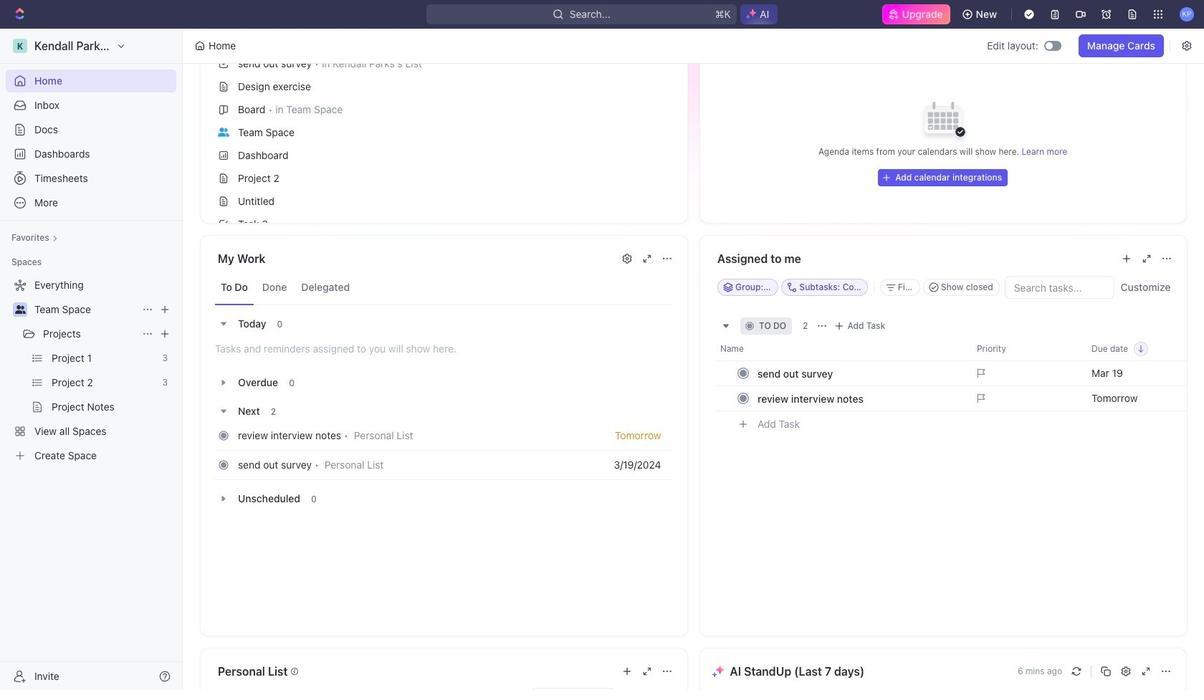 Task type: describe. For each thing, give the bounding box(es) containing it.
kendall parks's workspace, , element
[[13, 39, 27, 53]]

0 vertical spatial user group image
[[218, 127, 229, 137]]

Search tasks... text field
[[1005, 277, 1113, 298]]

user group image inside tree
[[15, 305, 25, 314]]



Task type: vqa. For each thing, say whether or not it's contained in the screenshot.
Needs Assignment
no



Task type: locate. For each thing, give the bounding box(es) containing it.
sidebar navigation
[[0, 29, 186, 690]]

0 horizontal spatial user group image
[[15, 305, 25, 314]]

tree inside 'sidebar' navigation
[[6, 274, 176, 467]]

tab list
[[215, 270, 673, 305]]

user group image
[[218, 127, 229, 137], [15, 305, 25, 314]]

tree
[[6, 274, 176, 467]]

1 vertical spatial user group image
[[15, 305, 25, 314]]

1 horizontal spatial user group image
[[218, 127, 229, 137]]



